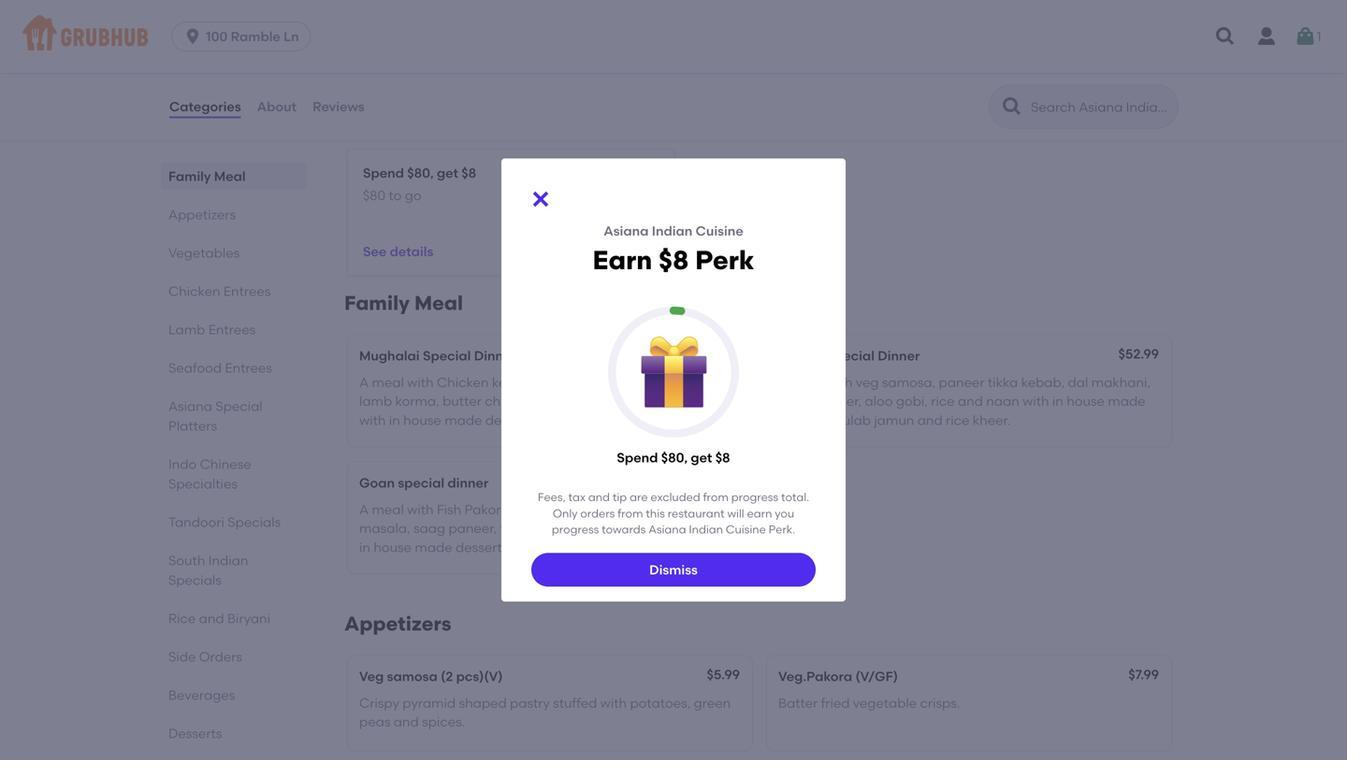 Task type: vqa. For each thing, say whether or not it's contained in the screenshot.
Iced Holiday Sips's Iced
no



Task type: locate. For each thing, give the bounding box(es) containing it.
1 vertical spatial specials
[[168, 573, 222, 588]]

$80
[[363, 188, 386, 204]]

dinner
[[448, 475, 489, 491]]

specials
[[228, 515, 281, 530], [168, 573, 222, 588]]

0 horizontal spatial appetizers
[[168, 207, 236, 223]]

0 vertical spatial get
[[437, 165, 458, 181]]

butter inside a meal with chicken keema samosa, chicken tikka kebab, lamb korma, butter chicken, saag paneer, rice and naan with in house made desserts gulab jamun and rice kheer.
[[443, 393, 482, 409]]

asiana inside fees, tax and tip are excluded from progress total. only orders from this restaurant will earn you progress towards asiana indian cuisine perk.
[[649, 523, 686, 537]]

goan
[[516, 502, 549, 518]]

1 horizontal spatial family
[[344, 291, 410, 315]]

made down makhani,
[[1108, 393, 1146, 409]]

desserts
[[485, 412, 538, 428], [778, 412, 831, 428], [456, 540, 508, 556]]

veg
[[856, 374, 879, 390]]

1 vertical spatial cuisine
[[726, 523, 766, 537]]

categories
[[169, 99, 241, 114]]

$8
[[462, 165, 476, 181], [659, 245, 689, 276], [715, 450, 730, 466]]

2 horizontal spatial in
[[1052, 393, 1064, 409]]

gulab down tandoori
[[511, 540, 548, 556]]

special
[[398, 475, 444, 491]]

a inside a meal with veg samosa, paneer tikka kebab, dal makhani, saag paneer, aloo gobi, rice and naan with in house made desserts gulab jamun and rice kheer.
[[778, 374, 788, 390]]

0 vertical spatial house
[[1067, 393, 1105, 409]]

made
[[1108, 393, 1146, 409], [445, 412, 482, 428], [415, 540, 453, 556]]

desserts for lamb
[[485, 412, 538, 428]]

0 horizontal spatial kebab,
[[681, 374, 725, 390]]

kheer.
[[680, 412, 718, 428], [973, 412, 1011, 428], [650, 540, 688, 556]]

special down seafood entrees
[[216, 399, 263, 414]]

2 tikka from the left
[[988, 374, 1018, 390]]

0 horizontal spatial progress
[[552, 523, 599, 537]]

house inside a meal with fish pakora, goan fish curry, shrimp butter masala, saag paneer, tandoori salmon, rice and naan with in house made desserts gulab jamun and rice kheer.
[[374, 540, 412, 556]]

0 vertical spatial indian
[[652, 223, 693, 239]]

house down korma,
[[403, 412, 441, 428]]

svg image
[[1294, 25, 1317, 48], [530, 188, 552, 210]]

1 horizontal spatial appetizers
[[344, 612, 451, 636]]

1 horizontal spatial saag
[[541, 393, 573, 409]]

1 horizontal spatial $80,
[[661, 450, 688, 466]]

seafood
[[168, 360, 222, 376]]

desserts down chicken, on the left bottom of page
[[485, 412, 538, 428]]

meal up mughalai special dinner
[[415, 291, 463, 315]]

tip
[[613, 491, 627, 504]]

jamun down chicken
[[581, 412, 621, 428]]

cuisine
[[696, 223, 744, 239], [726, 523, 766, 537]]

0 horizontal spatial $80,
[[407, 165, 434, 181]]

asiana inside 'asiana indian cuisine earn $8 perk'
[[604, 223, 649, 239]]

meal inside a meal with fish pakora, goan fish curry, shrimp butter masala, saag paneer, tandoori salmon, rice and naan with in house made desserts gulab jamun and rice kheer.
[[372, 502, 404, 518]]

from
[[703, 491, 729, 504], [618, 507, 643, 520]]

in for a meal with chicken keema samosa, chicken tikka kebab, lamb korma, butter chicken, saag paneer, rice and naan with in house made desserts gulab jamun and rice kheer.
[[389, 412, 400, 428]]

and down this
[[638, 521, 663, 537]]

a up masala, at the bottom left of the page
[[359, 502, 369, 518]]

appetizers up the samosa
[[344, 612, 451, 636]]

desserts up total.
[[778, 412, 831, 428]]

asiana down this
[[649, 523, 686, 537]]

house down "dal"
[[1067, 393, 1105, 409]]

1 vertical spatial chicken
[[437, 374, 489, 390]]

and up spend $80, get $8
[[654, 393, 679, 409]]

jamun inside a meal with veg samosa, paneer tikka kebab, dal makhani, saag paneer, aloo gobi, rice and naan with in house made desserts gulab jamun and rice kheer.
[[874, 412, 914, 428]]

made up dinner
[[445, 412, 482, 428]]

chicken inside a meal with chicken keema samosa, chicken tikka kebab, lamb korma, butter chicken, saag paneer, rice and naan with in house made desserts gulab jamun and rice kheer.
[[437, 374, 489, 390]]

paneer, inside a meal with fish pakora, goan fish curry, shrimp butter masala, saag paneer, tandoori salmon, rice and naan with in house made desserts gulab jamun and rice kheer.
[[449, 521, 497, 537]]

saag inside a meal with veg samosa, paneer tikka kebab, dal makhani, saag paneer, aloo gobi, rice and naan with in house made desserts gulab jamun and rice kheer.
[[778, 393, 810, 409]]

vegetable
[[853, 696, 917, 711]]

jamun down the salmon,
[[551, 540, 592, 556]]

shaped
[[459, 696, 507, 711]]

2 horizontal spatial $8
[[715, 450, 730, 466]]

0 horizontal spatial specials
[[168, 573, 222, 588]]

from up towards
[[618, 507, 643, 520]]

asiana for asiana special dinner
[[778, 348, 823, 364]]

dinner up keema
[[474, 348, 516, 364]]

veg.pakora (v/gf)
[[778, 669, 898, 685]]

dal
[[1068, 374, 1088, 390]]

svg image inside 100 ramble ln button
[[183, 27, 202, 46]]

spend up are
[[617, 450, 658, 466]]

meal up lamb
[[372, 374, 404, 390]]

1 horizontal spatial special
[[423, 348, 471, 364]]

1 tikka from the left
[[648, 374, 678, 390]]

1 vertical spatial svg image
[[530, 188, 552, 210]]

0 horizontal spatial $8
[[462, 165, 476, 181]]

beverages
[[168, 688, 235, 704]]

tikka
[[648, 374, 678, 390], [988, 374, 1018, 390]]

main navigation navigation
[[0, 0, 1347, 73]]

kheer. inside a meal with fish pakora, goan fish curry, shrimp butter masala, saag paneer, tandoori salmon, rice and naan with in house made desserts gulab jamun and rice kheer.
[[650, 540, 688, 556]]

indian inside fees, tax and tip are excluded from progress total. only orders from this restaurant will earn you progress towards asiana indian cuisine perk.
[[689, 523, 723, 537]]

family down see
[[344, 291, 410, 315]]

entrees up 'lamb entrees' on the top
[[224, 283, 271, 299]]

makhani,
[[1092, 374, 1151, 390]]

desserts down pakora,
[[456, 540, 508, 556]]

progress down only at left
[[552, 523, 599, 537]]

tikka right paneer
[[988, 374, 1018, 390]]

indian down the tandoori specials
[[208, 553, 248, 569]]

batter fried vegetable crisps.
[[778, 696, 960, 711]]

kebab, inside a meal with veg samosa, paneer tikka kebab, dal makhani, saag paneer, aloo gobi, rice and naan with in house made desserts gulab jamun and rice kheer.
[[1021, 374, 1065, 390]]

2 horizontal spatial special
[[827, 348, 875, 364]]

0 vertical spatial appetizers
[[168, 207, 236, 223]]

and down pyramid
[[394, 715, 419, 730]]

in for a meal with fish pakora, goan fish curry, shrimp butter masala, saag paneer, tandoori salmon, rice and naan with in house made desserts gulab jamun and rice kheer.
[[359, 540, 370, 556]]

meal for saag
[[791, 374, 823, 390]]

1 vertical spatial $80,
[[661, 450, 688, 466]]

0 horizontal spatial tikka
[[648, 374, 678, 390]]

jamun for $55.99
[[581, 412, 621, 428]]

orders
[[199, 649, 242, 665]]

paneer, down chicken
[[576, 393, 624, 409]]

kebab, down "$55.99"
[[681, 374, 725, 390]]

and inside fees, tax and tip are excluded from progress total. only orders from this restaurant will earn you progress towards asiana indian cuisine perk.
[[588, 491, 610, 504]]

spend inside the spend $80, get $8 $80 to go
[[363, 165, 404, 181]]

$7.99
[[1129, 667, 1159, 683]]

0 vertical spatial spend
[[363, 165, 404, 181]]

1 horizontal spatial butter
[[662, 502, 701, 518]]

saag right chicken, on the left bottom of page
[[541, 393, 573, 409]]

0 horizontal spatial family
[[168, 168, 211, 184]]

asiana up platters
[[168, 399, 212, 414]]

2 vertical spatial entrees
[[225, 360, 272, 376]]

made for a meal with fish pakora, goan fish curry, shrimp butter masala, saag paneer, tandoori salmon, rice and naan with in house made desserts gulab jamun and rice kheer.
[[415, 540, 453, 556]]

ln
[[284, 29, 299, 44]]

1 vertical spatial made
[[445, 412, 482, 428]]

house inside a meal with veg samosa, paneer tikka kebab, dal makhani, saag paneer, aloo gobi, rice and naan with in house made desserts gulab jamun and rice kheer.
[[1067, 393, 1105, 409]]

indian
[[652, 223, 693, 239], [689, 523, 723, 537], [208, 553, 248, 569]]

1 horizontal spatial in
[[389, 412, 400, 428]]

vegetables
[[168, 245, 240, 261]]

chicken
[[595, 374, 645, 390]]

in inside a meal with veg samosa, paneer tikka kebab, dal makhani, saag paneer, aloo gobi, rice and naan with in house made desserts gulab jamun and rice kheer.
[[1052, 393, 1064, 409]]

butter right korma,
[[443, 393, 482, 409]]

meal inside a meal with chicken keema samosa, chicken tikka kebab, lamb korma, butter chicken, saag paneer, rice and naan with in house made desserts gulab jamun and rice kheer.
[[372, 374, 404, 390]]

1 vertical spatial in
[[389, 412, 400, 428]]

2 vertical spatial indian
[[208, 553, 248, 569]]

desserts inside a meal with veg samosa, paneer tikka kebab, dal makhani, saag paneer, aloo gobi, rice and naan with in house made desserts gulab jamun and rice kheer.
[[778, 412, 831, 428]]

1 horizontal spatial svg image
[[1214, 25, 1237, 48]]

$8 for spend $80, get $8 $80 to go
[[462, 165, 476, 181]]

gulab inside a meal with chicken keema samosa, chicken tikka kebab, lamb korma, butter chicken, saag paneer, rice and naan with in house made desserts gulab jamun and rice kheer.
[[541, 412, 578, 428]]

0 horizontal spatial spend
[[363, 165, 404, 181]]

entrees for chicken entrees
[[224, 283, 271, 299]]

svg image left 1 button
[[1214, 25, 1237, 48]]

see details button
[[363, 235, 433, 269]]

meal up masala, at the bottom left of the page
[[372, 502, 404, 518]]

0 horizontal spatial chicken
[[168, 283, 220, 299]]

progress
[[731, 491, 779, 504], [552, 523, 599, 537]]

desserts inside a meal with fish pakora, goan fish curry, shrimp butter masala, saag paneer, tandoori salmon, rice and naan with in house made desserts gulab jamun and rice kheer.
[[456, 540, 508, 556]]

meal down categories button
[[214, 168, 246, 184]]

butter
[[443, 393, 482, 409], [662, 502, 701, 518]]

meal down asiana special dinner on the right
[[791, 374, 823, 390]]

korma,
[[395, 393, 439, 409]]

masala,
[[359, 521, 410, 537]]

asiana up the earn
[[604, 223, 649, 239]]

house for a meal with fish pakora, goan fish curry, shrimp butter masala, saag paneer, tandoori salmon, rice and naan with in house made desserts gulab jamun and rice kheer.
[[374, 540, 412, 556]]

kheer. up the "dismiss" at bottom
[[650, 540, 688, 556]]

0 vertical spatial $80,
[[407, 165, 434, 181]]

see details
[[363, 244, 433, 260]]

1 horizontal spatial progress
[[731, 491, 779, 504]]

svg image left 100
[[183, 27, 202, 46]]

in inside a meal with chicken keema samosa, chicken tikka kebab, lamb korma, butter chicken, saag paneer, rice and naan with in house made desserts gulab jamun and rice kheer.
[[389, 412, 400, 428]]

gulab up the fees,
[[541, 412, 578, 428]]

gulab
[[541, 412, 578, 428], [834, 412, 871, 428], [511, 540, 548, 556]]

paneer, inside a meal with chicken keema samosa, chicken tikka kebab, lamb korma, butter chicken, saag paneer, rice and naan with in house made desserts gulab jamun and rice kheer.
[[576, 393, 624, 409]]

indian down the restaurant
[[689, 523, 723, 537]]

and up orders
[[588, 491, 610, 504]]

salmon,
[[558, 521, 608, 537]]

1 samosa, from the left
[[539, 374, 592, 390]]

and right rice
[[199, 611, 224, 627]]

a meal with fish pakora, goan fish curry, shrimp butter masala, saag paneer, tandoori salmon, rice and naan with in house made desserts gulab jamun and rice kheer.
[[359, 502, 729, 556]]

fees, tax and tip are excluded from progress total. only orders from this restaurant will earn you progress towards asiana indian cuisine perk.
[[538, 491, 809, 537]]

samosa, right keema
[[539, 374, 592, 390]]

gulab for $59.99
[[511, 540, 548, 556]]

1 vertical spatial indian
[[689, 523, 723, 537]]

family meal
[[168, 168, 246, 184], [344, 291, 463, 315]]

samosa, inside a meal with veg samosa, paneer tikka kebab, dal makhani, saag paneer, aloo gobi, rice and naan with in house made desserts gulab jamun and rice kheer.
[[882, 374, 936, 390]]

1 kebab, from the left
[[681, 374, 725, 390]]

asiana right "$55.99"
[[778, 348, 823, 364]]

dinner for keema
[[474, 348, 516, 364]]

desserts inside a meal with chicken keema samosa, chicken tikka kebab, lamb korma, butter chicken, saag paneer, rice and naan with in house made desserts gulab jamun and rice kheer.
[[485, 412, 538, 428]]

spend up "$80"
[[363, 165, 404, 181]]

kheer. down paneer
[[973, 412, 1011, 428]]

kheer. up spend $80, get $8
[[680, 412, 718, 428]]

indian inside 'asiana indian cuisine earn $8 perk'
[[652, 223, 693, 239]]

indian inside south indian specials
[[208, 553, 248, 569]]

family meal down categories button
[[168, 168, 246, 184]]

and inside the crispy pyramid shaped pastry stuffed with potatoes, green peas and spices.
[[394, 715, 419, 730]]

a for a meal with veg samosa, paneer tikka kebab, dal makhani, saag paneer, aloo gobi, rice and naan with in house made desserts gulab jamun and rice kheer.
[[778, 374, 788, 390]]

rice
[[627, 393, 651, 409], [931, 393, 955, 409], [653, 412, 677, 428], [946, 412, 970, 428], [611, 521, 634, 537], [623, 540, 647, 556]]

veg samosa (2 pcs)(v)
[[359, 669, 503, 685]]

0 horizontal spatial paneer,
[[449, 521, 497, 537]]

1 horizontal spatial svg image
[[1294, 25, 1317, 48]]

1 vertical spatial progress
[[552, 523, 599, 537]]

saag down asiana special dinner on the right
[[778, 393, 810, 409]]

a inside a meal with chicken keema samosa, chicken tikka kebab, lamb korma, butter chicken, saag paneer, rice and naan with in house made desserts gulab jamun and rice kheer.
[[359, 374, 369, 390]]

go
[[405, 188, 422, 204]]

svg image
[[1214, 25, 1237, 48], [183, 27, 202, 46]]

1 dinner from the left
[[474, 348, 516, 364]]

0 horizontal spatial butter
[[443, 393, 482, 409]]

paneer, down pakora,
[[449, 521, 497, 537]]

naan inside a meal with fish pakora, goan fish curry, shrimp butter masala, saag paneer, tandoori salmon, rice and naan with in house made desserts gulab jamun and rice kheer.
[[666, 521, 699, 537]]

0 vertical spatial $8
[[462, 165, 476, 181]]

indian up the earn
[[652, 223, 693, 239]]

in inside a meal with fish pakora, goan fish curry, shrimp butter masala, saag paneer, tandoori salmon, rice and naan with in house made desserts gulab jamun and rice kheer.
[[359, 540, 370, 556]]

0 vertical spatial meal
[[214, 168, 246, 184]]

$80, for spend $80, get $8
[[661, 450, 688, 466]]

are
[[630, 491, 648, 504]]

$80,
[[407, 165, 434, 181], [661, 450, 688, 466]]

1 horizontal spatial dinner
[[878, 348, 920, 364]]

jamun inside a meal with fish pakora, goan fish curry, shrimp butter masala, saag paneer, tandoori salmon, rice and naan with in house made desserts gulab jamun and rice kheer.
[[551, 540, 592, 556]]

excluded
[[651, 491, 700, 504]]

a
[[359, 374, 369, 390], [778, 374, 788, 390], [359, 502, 369, 518]]

special inside the asiana special platters
[[216, 399, 263, 414]]

pastry
[[510, 696, 550, 711]]

1 horizontal spatial get
[[691, 450, 712, 466]]

1 vertical spatial family
[[344, 291, 410, 315]]

0 horizontal spatial svg image
[[183, 27, 202, 46]]

$8 inside the spend $80, get $8 $80 to go
[[462, 165, 476, 181]]

made down fish
[[415, 540, 453, 556]]

1 vertical spatial from
[[618, 507, 643, 520]]

2 vertical spatial made
[[415, 540, 453, 556]]

chicken down mughalai special dinner
[[437, 374, 489, 390]]

1 vertical spatial get
[[691, 450, 712, 466]]

entrees down 'lamb entrees' on the top
[[225, 360, 272, 376]]

0 horizontal spatial family meal
[[168, 168, 246, 184]]

naan right gobi,
[[986, 393, 1020, 409]]

2 horizontal spatial paneer,
[[813, 393, 862, 409]]

crisps.
[[920, 696, 960, 711]]

gulab inside a meal with fish pakora, goan fish curry, shrimp butter masala, saag paneer, tandoori salmon, rice and naan with in house made desserts gulab jamun and rice kheer.
[[511, 540, 548, 556]]

only
[[553, 507, 578, 520]]

mughalai special dinner
[[359, 348, 516, 364]]

jamun down aloo
[[874, 412, 914, 428]]

butter right shrimp
[[662, 502, 701, 518]]

1 horizontal spatial kebab,
[[1021, 374, 1065, 390]]

0 horizontal spatial in
[[359, 540, 370, 556]]

dinner up veg
[[878, 348, 920, 364]]

cuisine down the 'will'
[[726, 523, 766, 537]]

0 vertical spatial family
[[168, 168, 211, 184]]

1 vertical spatial spend
[[617, 450, 658, 466]]

0 vertical spatial svg image
[[1294, 25, 1317, 48]]

kheer. for $59.99
[[650, 540, 688, 556]]

asiana indian cuisine earn $8 perk
[[593, 223, 755, 276]]

0 vertical spatial family meal
[[168, 168, 246, 184]]

from down $59.99
[[703, 491, 729, 504]]

1 horizontal spatial samosa,
[[882, 374, 936, 390]]

asiana for asiana special platters
[[168, 399, 212, 414]]

0 vertical spatial cuisine
[[696, 223, 744, 239]]

kebab,
[[681, 374, 725, 390], [1021, 374, 1065, 390]]

saag down fish
[[413, 521, 445, 537]]

this
[[646, 507, 665, 520]]

house
[[1067, 393, 1105, 409], [403, 412, 441, 428], [374, 540, 412, 556]]

a inside a meal with fish pakora, goan fish curry, shrimp butter masala, saag paneer, tandoori salmon, rice and naan with in house made desserts gulab jamun and rice kheer.
[[359, 502, 369, 518]]

meal
[[214, 168, 246, 184], [415, 291, 463, 315]]

1 horizontal spatial $8
[[659, 245, 689, 276]]

progress up 'earn'
[[731, 491, 779, 504]]

0 horizontal spatial dinner
[[474, 348, 516, 364]]

special
[[423, 348, 471, 364], [827, 348, 875, 364], [216, 399, 263, 414]]

jamun inside a meal with chicken keema samosa, chicken tikka kebab, lamb korma, butter chicken, saag paneer, rice and naan with in house made desserts gulab jamun and rice kheer.
[[581, 412, 621, 428]]

samosa, up gobi,
[[882, 374, 936, 390]]

$80, inside the spend $80, get $8 $80 to go
[[407, 165, 434, 181]]

specials down south
[[168, 573, 222, 588]]

get inside the spend $80, get $8 $80 to go
[[437, 165, 458, 181]]

1 vertical spatial meal
[[415, 291, 463, 315]]

1 horizontal spatial spend
[[617, 450, 658, 466]]

in
[[1052, 393, 1064, 409], [389, 412, 400, 428], [359, 540, 370, 556]]

2 vertical spatial in
[[359, 540, 370, 556]]

0 vertical spatial specials
[[228, 515, 281, 530]]

family down categories button
[[168, 168, 211, 184]]

chinese
[[200, 457, 251, 472]]

1 vertical spatial house
[[403, 412, 441, 428]]

0 horizontal spatial samosa,
[[539, 374, 592, 390]]

asiana
[[604, 223, 649, 239], [778, 348, 823, 364], [168, 399, 212, 414], [649, 523, 686, 537]]

meal inside a meal with veg samosa, paneer tikka kebab, dal makhani, saag paneer, aloo gobi, rice and naan with in house made desserts gulab jamun and rice kheer.
[[791, 374, 823, 390]]

$80, up the excluded
[[661, 450, 688, 466]]

2 vertical spatial house
[[374, 540, 412, 556]]

0 horizontal spatial get
[[437, 165, 458, 181]]

a up lamb
[[359, 374, 369, 390]]

kebab, inside a meal with chicken keema samosa, chicken tikka kebab, lamb korma, butter chicken, saag paneer, rice and naan with in house made desserts gulab jamun and rice kheer.
[[681, 374, 725, 390]]

crispy pyramid shaped pastry stuffed with potatoes, green peas and spices.
[[359, 696, 731, 730]]

0 vertical spatial entrees
[[224, 283, 271, 299]]

1 vertical spatial butter
[[662, 502, 701, 518]]

house down masala, at the bottom left of the page
[[374, 540, 412, 556]]

1 horizontal spatial chicken
[[437, 374, 489, 390]]

entrees for seafood entrees
[[225, 360, 272, 376]]

made inside a meal with fish pakora, goan fish curry, shrimp butter masala, saag paneer, tandoori salmon, rice and naan with in house made desserts gulab jamun and rice kheer.
[[415, 540, 453, 556]]

special for chicken
[[423, 348, 471, 364]]

chicken up lamb
[[168, 283, 220, 299]]

2 horizontal spatial saag
[[778, 393, 810, 409]]

entrees up seafood entrees
[[208, 322, 256, 338]]

2 samosa, from the left
[[882, 374, 936, 390]]

dismiss
[[649, 562, 698, 578]]

a down asiana special dinner on the right
[[778, 374, 788, 390]]

1 vertical spatial $8
[[659, 245, 689, 276]]

house for a meal with chicken keema samosa, chicken tikka kebab, lamb korma, butter chicken, saag paneer, rice and naan with in house made desserts gulab jamun and rice kheer.
[[403, 412, 441, 428]]

kheer. inside a meal with chicken keema samosa, chicken tikka kebab, lamb korma, butter chicken, saag paneer, rice and naan with in house made desserts gulab jamun and rice kheer.
[[680, 412, 718, 428]]

total.
[[781, 491, 809, 504]]

0 vertical spatial progress
[[731, 491, 779, 504]]

rice and biryani
[[168, 611, 270, 627]]

0 vertical spatial butter
[[443, 393, 482, 409]]

gulab down aloo
[[834, 412, 871, 428]]

specials right tandoori
[[228, 515, 281, 530]]

1 horizontal spatial specials
[[228, 515, 281, 530]]

and down paneer
[[958, 393, 983, 409]]

0 horizontal spatial from
[[618, 507, 643, 520]]

desserts for butter
[[456, 540, 508, 556]]

gulab inside a meal with veg samosa, paneer tikka kebab, dal makhani, saag paneer, aloo gobi, rice and naan with in house made desserts gulab jamun and rice kheer.
[[834, 412, 871, 428]]

samosa,
[[539, 374, 592, 390], [882, 374, 936, 390]]

0 horizontal spatial svg image
[[530, 188, 552, 210]]

naan inside a meal with chicken keema samosa, chicken tikka kebab, lamb korma, butter chicken, saag paneer, rice and naan with in house made desserts gulab jamun and rice kheer.
[[682, 393, 716, 409]]

asiana inside the asiana special platters
[[168, 399, 212, 414]]

family meal down "see details" button
[[344, 291, 463, 315]]

cuisine up perk
[[696, 223, 744, 239]]

and down chicken
[[625, 412, 650, 428]]

1 horizontal spatial tikka
[[988, 374, 1018, 390]]

1 horizontal spatial paneer,
[[576, 393, 624, 409]]

1 vertical spatial family meal
[[344, 291, 463, 315]]

naan down the restaurant
[[666, 521, 699, 537]]

$80, up 'go'
[[407, 165, 434, 181]]

spices.
[[422, 715, 465, 730]]

meal for masala,
[[372, 502, 404, 518]]

0 horizontal spatial special
[[216, 399, 263, 414]]

appetizers up vegetables
[[168, 207, 236, 223]]

naan down "$55.99"
[[682, 393, 716, 409]]

0 horizontal spatial saag
[[413, 521, 445, 537]]

paneer,
[[576, 393, 624, 409], [813, 393, 862, 409], [449, 521, 497, 537]]

kebab, left "dal"
[[1021, 374, 1065, 390]]

special up korma,
[[423, 348, 471, 364]]

biryani
[[227, 611, 270, 627]]

paneer, down veg
[[813, 393, 862, 409]]

keema
[[492, 374, 536, 390]]

0 vertical spatial in
[[1052, 393, 1064, 409]]

2 vertical spatial $8
[[715, 450, 730, 466]]

2 dinner from the left
[[878, 348, 920, 364]]

2 kebab, from the left
[[1021, 374, 1065, 390]]

made inside a meal with chicken keema samosa, chicken tikka kebab, lamb korma, butter chicken, saag paneer, rice and naan with in house made desserts gulab jamun and rice kheer.
[[445, 412, 482, 428]]

special up veg
[[827, 348, 875, 364]]

0 vertical spatial made
[[1108, 393, 1146, 409]]

1 vertical spatial entrees
[[208, 322, 256, 338]]

desserts
[[168, 726, 222, 742]]

reviews
[[313, 99, 365, 114]]

with inside the crispy pyramid shaped pastry stuffed with potatoes, green peas and spices.
[[600, 696, 627, 711]]

perk.
[[769, 523, 795, 537]]

tikka right chicken
[[648, 374, 678, 390]]

house inside a meal with chicken keema samosa, chicken tikka kebab, lamb korma, butter chicken, saag paneer, rice and naan with in house made desserts gulab jamun and rice kheer.
[[403, 412, 441, 428]]

1 horizontal spatial from
[[703, 491, 729, 504]]



Task type: describe. For each thing, give the bounding box(es) containing it.
chicken entrees
[[168, 283, 271, 299]]

meal for korma,
[[372, 374, 404, 390]]

100 ramble ln
[[206, 29, 299, 44]]

made for a meal with chicken keema samosa, chicken tikka kebab, lamb korma, butter chicken, saag paneer, rice and naan with in house made desserts gulab jamun and rice kheer.
[[445, 412, 482, 428]]

about button
[[256, 73, 298, 140]]

seafood entrees
[[168, 360, 272, 376]]

mughalai
[[359, 348, 420, 364]]

about
[[257, 99, 297, 114]]

a meal with veg samosa, paneer tikka kebab, dal makhani, saag paneer, aloo gobi, rice and naan with in house made desserts gulab jamun and rice kheer.
[[778, 374, 1151, 428]]

tandoori
[[168, 515, 224, 530]]

curry,
[[577, 502, 612, 518]]

100 ramble ln button
[[171, 22, 319, 51]]

naan for $55.99
[[682, 393, 716, 409]]

fried
[[821, 696, 850, 711]]

gulab for $55.99
[[541, 412, 578, 428]]

fish
[[552, 502, 574, 518]]

see
[[363, 244, 387, 260]]

1
[[1317, 28, 1322, 44]]

indian for asiana indian cuisine earn $8 perk
[[652, 223, 693, 239]]

spend for spend $80, get $8
[[617, 450, 658, 466]]

spend $80, get $8 $80 to go
[[363, 165, 476, 204]]

indian for south indian specials
[[208, 553, 248, 569]]

1 horizontal spatial meal
[[415, 291, 463, 315]]

(2
[[441, 669, 453, 685]]

100
[[206, 29, 228, 44]]

1 button
[[1294, 20, 1322, 53]]

$55.99
[[699, 346, 740, 362]]

asiana special dinner
[[778, 348, 920, 364]]

veg
[[359, 669, 384, 685]]

gobi,
[[896, 393, 928, 409]]

tikka inside a meal with chicken keema samosa, chicken tikka kebab, lamb korma, butter chicken, saag paneer, rice and naan with in house made desserts gulab jamun and rice kheer.
[[648, 374, 678, 390]]

side
[[168, 649, 196, 665]]

get for spend $80, get $8
[[691, 450, 712, 466]]

tikka inside a meal with veg samosa, paneer tikka kebab, dal makhani, saag paneer, aloo gobi, rice and naan with in house made desserts gulab jamun and rice kheer.
[[988, 374, 1018, 390]]

0 horizontal spatial meal
[[214, 168, 246, 184]]

paneer, inside a meal with veg samosa, paneer tikka kebab, dal makhani, saag paneer, aloo gobi, rice and naan with in house made desserts gulab jamun and rice kheer.
[[813, 393, 862, 409]]

spend for spend $80, get $8 $80 to go
[[363, 165, 404, 181]]

and down gobi,
[[918, 412, 943, 428]]

0 vertical spatial chicken
[[168, 283, 220, 299]]

lamb
[[168, 322, 205, 338]]

batter
[[778, 696, 818, 711]]

saag inside a meal with chicken keema samosa, chicken tikka kebab, lamb korma, butter chicken, saag paneer, rice and naan with in house made desserts gulab jamun and rice kheer.
[[541, 393, 573, 409]]

kheer. inside a meal with veg samosa, paneer tikka kebab, dal makhani, saag paneer, aloo gobi, rice and naan with in house made desserts gulab jamun and rice kheer.
[[973, 412, 1011, 428]]

entrees for lamb entrees
[[208, 322, 256, 338]]

asiana special platters
[[168, 399, 263, 434]]

stuffed
[[553, 696, 597, 711]]

pcs)(v)
[[456, 669, 503, 685]]

will
[[727, 507, 744, 520]]

cuisine inside 'asiana indian cuisine earn $8 perk'
[[696, 223, 744, 239]]

made inside a meal with veg samosa, paneer tikka kebab, dal makhani, saag paneer, aloo gobi, rice and naan with in house made desserts gulab jamun and rice kheer.
[[1108, 393, 1146, 409]]

$80, for spend $80, get $8 $80 to go
[[407, 165, 434, 181]]

get for spend $80, get $8 $80 to go
[[437, 165, 458, 181]]

details
[[390, 244, 433, 260]]

svg image inside 1 button
[[1294, 25, 1317, 48]]

platters
[[168, 418, 217, 434]]

ramble
[[231, 29, 280, 44]]

Search Asiana Indian Cuisine search field
[[1029, 98, 1172, 116]]

samosa, inside a meal with chicken keema samosa, chicken tikka kebab, lamb korma, butter chicken, saag paneer, rice and naan with in house made desserts gulab jamun and rice kheer.
[[539, 374, 592, 390]]

earn
[[593, 245, 652, 276]]

paneer
[[939, 374, 985, 390]]

a for a meal with fish pakora, goan fish curry, shrimp butter masala, saag paneer, tandoori salmon, rice and naan with in house made desserts gulab jamun and rice kheer.
[[359, 502, 369, 518]]

samosa
[[387, 669, 438, 685]]

a meal with chicken keema samosa, chicken tikka kebab, lamb korma, butter chicken, saag paneer, rice and naan with in house made desserts gulab jamun and rice kheer.
[[359, 374, 725, 428]]

tandoori specials
[[168, 515, 281, 530]]

pyramid
[[403, 696, 456, 711]]

cuisine inside fees, tax and tip are excluded from progress total. only orders from this restaurant will earn you progress towards asiana indian cuisine perk.
[[726, 523, 766, 537]]

search icon image
[[1001, 95, 1024, 118]]

shrimp
[[616, 502, 659, 518]]

reward icon image
[[638, 336, 710, 408]]

orders
[[580, 507, 615, 520]]

you
[[775, 507, 794, 520]]

perk
[[695, 245, 755, 276]]

tax
[[568, 491, 586, 504]]

specials inside south indian specials
[[168, 573, 222, 588]]

lamb entrees
[[168, 322, 256, 338]]

special for veg
[[827, 348, 875, 364]]

dismiss button
[[531, 553, 816, 587]]

veg.pakora
[[778, 669, 852, 685]]

asiana for asiana indian cuisine earn $8 perk
[[604, 223, 649, 239]]

$52.99
[[1119, 346, 1159, 362]]

south indian specials
[[168, 553, 248, 588]]

restaurant
[[668, 507, 725, 520]]

dinner for samosa,
[[878, 348, 920, 364]]

pakora,
[[465, 502, 513, 518]]

naan for $59.99
[[666, 521, 699, 537]]

goan
[[359, 475, 395, 491]]

$8 for spend $80, get $8
[[715, 450, 730, 466]]

green
[[694, 696, 731, 711]]

to
[[389, 188, 402, 204]]

0 vertical spatial from
[[703, 491, 729, 504]]

goan special dinner
[[359, 475, 489, 491]]

south
[[168, 553, 205, 569]]

1 vertical spatial appetizers
[[344, 612, 451, 636]]

towards
[[602, 523, 646, 537]]

rice
[[168, 611, 196, 627]]

(v/gf)
[[856, 669, 898, 685]]

fish
[[437, 502, 461, 518]]

categories button
[[168, 73, 242, 140]]

indo chinese specialties
[[168, 457, 251, 492]]

spend $80, get $8
[[617, 450, 730, 466]]

$5.99
[[707, 667, 740, 683]]

butter inside a meal with fish pakora, goan fish curry, shrimp butter masala, saag paneer, tandoori salmon, rice and naan with in house made desserts gulab jamun and rice kheer.
[[662, 502, 701, 518]]

tandoori
[[500, 521, 554, 537]]

a for a meal with chicken keema samosa, chicken tikka kebab, lamb korma, butter chicken, saag paneer, rice and naan with in house made desserts gulab jamun and rice kheer.
[[359, 374, 369, 390]]

specialties
[[168, 476, 238, 492]]

1 horizontal spatial family meal
[[344, 291, 463, 315]]

and down towards
[[595, 540, 620, 556]]

naan inside a meal with veg samosa, paneer tikka kebab, dal makhani, saag paneer, aloo gobi, rice and naan with in house made desserts gulab jamun and rice kheer.
[[986, 393, 1020, 409]]

saag inside a meal with fish pakora, goan fish curry, shrimp butter masala, saag paneer, tandoori salmon, rice and naan with in house made desserts gulab jamun and rice kheer.
[[413, 521, 445, 537]]

lamb
[[359, 393, 392, 409]]

$8 inside 'asiana indian cuisine earn $8 perk'
[[659, 245, 689, 276]]

jamun for $59.99
[[551, 540, 592, 556]]

potatoes,
[[630, 696, 691, 711]]

kheer. for $55.99
[[680, 412, 718, 428]]



